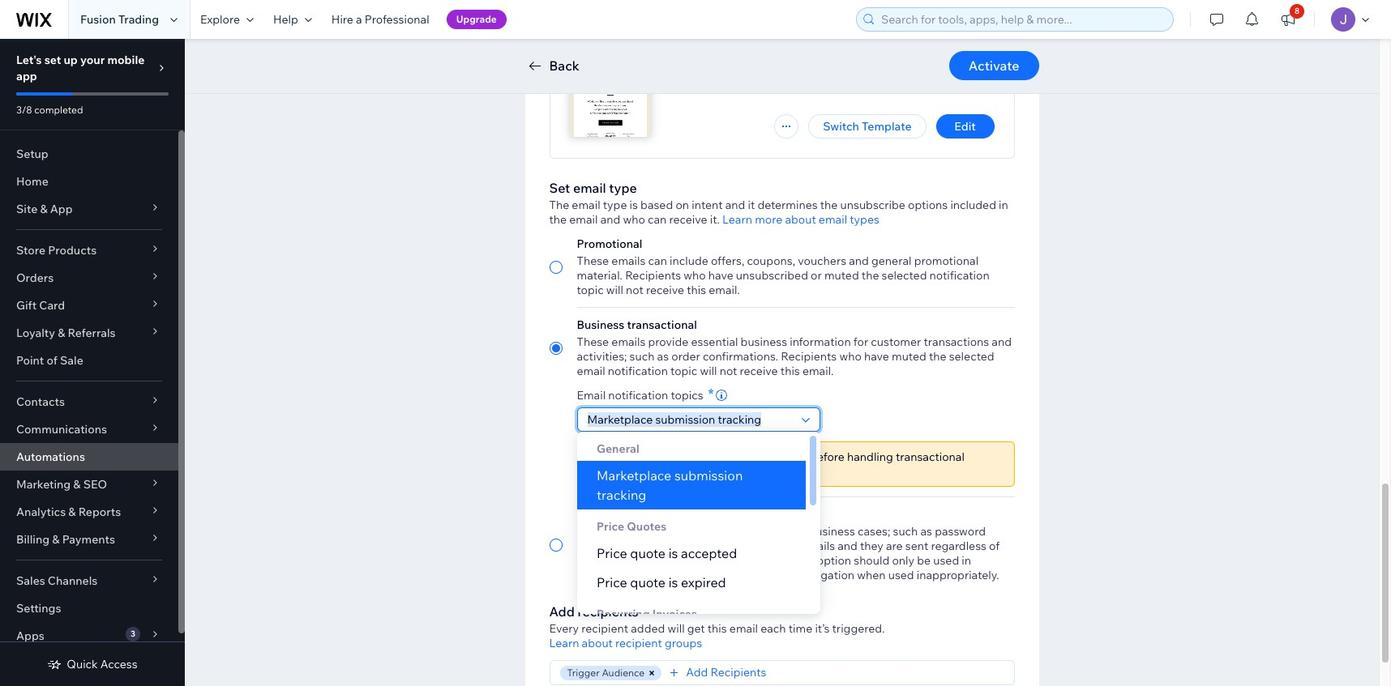 Task type: describe. For each thing, give the bounding box(es) containing it.
have inside business transactional these emails provide essential business information for customer transactions and activities; such as order confirmations. recipients who have muted the selected email notification topic will not receive this email.
[[864, 349, 889, 364]]

cases;
[[858, 525, 890, 539]]

such inside business transactional these emails provide essential business information for customer transactions and activities; such as order confirmations. recipients who have muted the selected email notification topic will not receive this email.
[[630, 349, 655, 364]]

seeking
[[674, 450, 715, 465]]

quick access
[[67, 657, 138, 672]]

2 horizontal spatial to
[[766, 568, 777, 583]]

activities;
[[577, 349, 627, 364]]

recurring
[[596, 607, 650, 622]]

& for loyalty
[[58, 326, 65, 341]]

point
[[16, 353, 44, 368]]

and inside promotional these emails can include offers, coupons, vouchers and general promotional material. recipients who have unsubscribed or muted the selected notification topic will not receive this email.
[[849, 254, 869, 268]]

selected inside promotional these emails can include offers, coupons, vouchers and general promotional material. recipients who have unsubscribed or muted the selected notification topic will not receive this email.
[[882, 268, 927, 283]]

will inside business transactional these emails provide essential business information for customer transactions and activities; such as order confirmations. recipients who have muted the selected email notification topic will not receive this email.
[[700, 364, 717, 379]]

information
[[790, 335, 851, 349]]

notification inside email notification topics *
[[608, 388, 668, 403]]

seo
[[83, 478, 107, 492]]

learn more about email types link
[[722, 212, 880, 227]]

password
[[935, 525, 986, 539]]

recipients down add recipients every recipient added will get this email each time it's triggered. learn about recipient groups
[[711, 666, 767, 680]]

learn inside add recipients every recipient added will get this email each time it's triggered. learn about recipient groups
[[549, 636, 579, 651]]

email right the
[[569, 212, 598, 227]]

business for business critical these emails should be sent only for critical business cases; such as password reset. recipients are unable to mute these emails and they are sent regardless of the recipient's consent to receive emails. this option should only be used in extreme cases as it may expose you to legal litigation when used inappropriately.
[[577, 508, 625, 522]]

upgrade
[[456, 13, 497, 25]]

preview image
[[570, 56, 651, 137]]

set
[[549, 180, 570, 196]]

will inside add recipients every recipient added will get this email each time it's triggered. learn about recipient groups
[[668, 622, 685, 636]]

0 horizontal spatial sent
[[703, 525, 726, 539]]

unsubscribed
[[736, 268, 808, 283]]

the inside promotional these emails can include offers, coupons, vouchers and general promotional material. recipients who have unsubscribed or muted the selected notification topic will not receive this email.
[[862, 268, 879, 283]]

sidebar element
[[0, 39, 185, 687]]

gift card
[[16, 298, 65, 313]]

1 horizontal spatial about
[[785, 212, 816, 227]]

receive inside business transactional these emails provide essential business information for customer transactions and activities; such as order confirmations. recipients who have muted the selected email notification topic will not receive this email.
[[740, 364, 778, 379]]

this inside business transactional these emails provide essential business information for customer transactions and activities; such as order confirmations. recipients who have muted the selected email notification topic will not receive this email.
[[781, 364, 800, 379]]

mobile
[[107, 53, 145, 67]]

this inside add recipients every recipient added will get this email each time it's triggered. learn about recipient groups
[[708, 622, 727, 636]]

site
[[16, 202, 37, 216]]

billing
[[16, 533, 50, 547]]

1 vertical spatial be
[[917, 554, 931, 568]]

business critical these emails should be sent only for critical business cases; such as password reset. recipients are unable to mute these emails and they are sent regardless of the recipient's consent to receive emails. this option should only be used in extreme cases as it may expose you to legal litigation when used inappropriately.
[[577, 508, 1000, 583]]

0 horizontal spatial to
[[699, 554, 710, 568]]

handling
[[847, 450, 893, 465]]

email notification topics *
[[577, 385, 714, 404]]

channels
[[48, 574, 98, 589]]

local
[[718, 450, 742, 465]]

1 vertical spatial should
[[854, 554, 890, 568]]

every
[[549, 622, 579, 636]]

quote for accepted
[[630, 546, 665, 562]]

confirmations.
[[703, 349, 778, 364]]

automations link
[[0, 443, 178, 471]]

who inside promotional these emails can include offers, coupons, vouchers and general promotional material. recipients who have unsubscribed or muted the selected notification topic will not receive this email.
[[684, 268, 706, 283]]

and right the it. at the top right of the page
[[725, 198, 745, 212]]

notification inside business transactional these emails provide essential business information for customer transactions and activities; such as order confirmations. recipients who have muted the selected email notification topic will not receive this email.
[[608, 364, 668, 379]]

receive inside promotional these emails can include offers, coupons, vouchers and general promotional material. recipients who have unsubscribed or muted the selected notification topic will not receive this email.
[[646, 283, 684, 298]]

of inside business critical these emails should be sent only for critical business cases; such as password reset. recipients are unable to mute these emails and they are sent regardless of the recipient's consent to receive emails. this option should only be used in extreme cases as it may expose you to legal litigation when used inappropriately.
[[989, 539, 1000, 554]]

learn more about email types
[[722, 212, 880, 227]]

business transactional these emails provide essential business information for customer transactions and activities; such as order confirmations. recipients who have muted the selected email notification topic will not receive this email.
[[577, 318, 1012, 379]]

quick access button
[[47, 657, 138, 672]]

hire
[[331, 12, 353, 27]]

audience
[[602, 667, 645, 679]]

topics
[[671, 388, 703, 403]]

marketplace
[[596, 468, 671, 484]]

type for the email type is based on intent and it determines the unsubscribe options included in the email and who can receive it.
[[603, 198, 627, 212]]

recipient down recurring invoices
[[615, 636, 662, 651]]

recipient's
[[597, 554, 651, 568]]

it's
[[815, 622, 830, 636]]

recipients
[[578, 604, 639, 620]]

recipient down recipients
[[581, 622, 628, 636]]

app
[[50, 202, 73, 216]]

& for analytics
[[68, 505, 76, 520]]

emails. inside business critical these emails should be sent only for critical business cases; such as password reset. recipients are unable to mute these emails and they are sent regardless of the recipient's consent to receive emails. this option should only be used in extreme cases as it may expose you to legal litigation when used inappropriately.
[[753, 554, 790, 568]]

added
[[631, 622, 665, 636]]

switch template
[[823, 119, 912, 134]]

communications
[[16, 422, 107, 437]]

contacts button
[[0, 388, 178, 416]]

price quotes
[[596, 520, 666, 534]]

site & app
[[16, 202, 73, 216]]

transactions
[[924, 335, 989, 349]]

as inside business transactional these emails provide essential business information for customer transactions and activities; such as order confirmations. recipients who have muted the selected email notification topic will not receive this email.
[[657, 349, 669, 364]]

and inside business transactional these emails provide essential business information for customer transactions and activities; such as order confirmations. recipients who have muted the selected email notification topic will not receive this email.
[[992, 335, 1012, 349]]

a
[[356, 12, 362, 27]]

it inside business critical these emails should be sent only for critical business cases; such as password reset. recipients are unable to mute these emails and they are sent regardless of the recipient's consent to receive emails. this option should only be used in extreme cases as it may expose you to legal litigation when used inappropriately.
[[670, 568, 677, 583]]

the left types
[[820, 198, 838, 212]]

recipients inside promotional these emails can include offers, coupons, vouchers and general promotional material. recipients who have unsubscribed or muted the selected notification topic will not receive this email.
[[625, 268, 681, 283]]

edit button
[[936, 114, 994, 139]]

price quote is expired
[[596, 575, 726, 591]]

included
[[950, 198, 996, 212]]

communications button
[[0, 416, 178, 443]]

offers,
[[711, 254, 745, 268]]

is for accepted
[[668, 546, 678, 562]]

add recipients button
[[667, 666, 767, 680]]

legal inside we recommend seeking local legal advice before handling transactional emails.
[[745, 450, 770, 465]]

0 vertical spatial should
[[648, 525, 684, 539]]

store products button
[[0, 237, 178, 264]]

inappropriately.
[[917, 568, 999, 583]]

this inside promotional these emails can include offers, coupons, vouchers and general promotional material. recipients who have unsubscribed or muted the selected notification topic will not receive this email.
[[687, 283, 706, 298]]

email right set
[[573, 180, 606, 196]]

and up the promotional
[[600, 212, 620, 227]]

regardless
[[931, 539, 987, 554]]

edit
[[954, 119, 976, 134]]

cases
[[623, 568, 653, 583]]

completed
[[34, 104, 83, 116]]

recipients inside business transactional these emails provide essential business information for customer transactions and activities; such as order confirmations. recipients who have muted the selected email notification topic will not receive this email.
[[781, 349, 837, 364]]

quick
[[67, 657, 98, 672]]

time
[[789, 622, 813, 636]]

provide
[[648, 335, 689, 349]]

it inside the email type is based on intent and it determines the unsubscribe options included in the email and who can receive it.
[[748, 198, 755, 212]]

general
[[872, 254, 912, 268]]

fusion trading
[[80, 12, 159, 27]]

business for business transactional these emails provide essential business information for customer transactions and activities; such as order confirmations. recipients who have muted the selected email notification topic will not receive this email.
[[577, 318, 625, 332]]

price for price quotes
[[596, 520, 624, 534]]

home
[[16, 174, 48, 189]]

receive inside the email type is based on intent and it determines the unsubscribe options included in the email and who can receive it.
[[669, 212, 707, 227]]

email
[[577, 388, 606, 403]]

0 vertical spatial learn
[[722, 212, 752, 227]]

essential
[[691, 335, 738, 349]]

not inside business transactional these emails provide essential business information for customer transactions and activities; such as order confirmations. recipients who have muted the selected email notification topic will not receive this email.
[[720, 364, 737, 379]]

business inside business transactional these emails provide essential business information for customer transactions and activities; such as order confirmations. recipients who have muted the selected email notification topic will not receive this email.
[[741, 335, 787, 349]]

submission
[[674, 468, 742, 484]]

Search for tools, apps, help & more... field
[[876, 8, 1168, 31]]

switch template button
[[809, 114, 926, 139]]

loyalty & referrals button
[[0, 319, 178, 347]]

email left types
[[819, 212, 847, 227]]

we
[[587, 450, 605, 465]]

is for expired
[[668, 575, 678, 591]]

it.
[[710, 212, 720, 227]]

& for marketing
[[73, 478, 81, 492]]

analytics & reports
[[16, 505, 121, 520]]

email inside business transactional these emails provide essential business information for customer transactions and activities; such as order confirmations. recipients who have muted the selected email notification topic will not receive this email.
[[577, 364, 605, 379]]

who for email
[[623, 212, 645, 227]]

emails up recipient's
[[612, 525, 646, 539]]

add recipients
[[686, 666, 767, 680]]

settings
[[16, 602, 61, 616]]

vouchers
[[798, 254, 846, 268]]

the down set
[[549, 212, 567, 227]]

coupons,
[[747, 254, 795, 268]]

1 vertical spatial only
[[892, 554, 915, 568]]

sales
[[16, 574, 45, 589]]

emails. inside we recommend seeking local legal advice before handling transactional emails.
[[587, 465, 624, 479]]

1 horizontal spatial sent
[[905, 539, 929, 554]]

orders button
[[0, 264, 178, 292]]

3/8
[[16, 104, 32, 116]]

have inside promotional these emails can include offers, coupons, vouchers and general promotional material. recipients who have unsubscribed or muted the selected notification topic will not receive this email.
[[708, 268, 733, 283]]

email. inside promotional these emails can include offers, coupons, vouchers and general promotional material. recipients who have unsubscribed or muted the selected notification topic will not receive this email.
[[709, 283, 740, 298]]

settings link
[[0, 595, 178, 623]]

topic inside promotional these emails can include offers, coupons, vouchers and general promotional material. recipients who have unsubscribed or muted the selected notification topic will not receive this email.
[[577, 283, 604, 298]]

set email type
[[549, 180, 637, 196]]

business inside business critical these emails should be sent only for critical business cases; such as password reset. recipients are unable to mute these emails and they are sent regardless of the recipient's consent to receive emails. this option should only be used in extreme cases as it may expose you to legal litigation when used inappropriately.
[[809, 525, 855, 539]]

automations
[[16, 450, 85, 465]]

add for recipients
[[686, 666, 708, 680]]

3/8 completed
[[16, 104, 83, 116]]

0 horizontal spatial only
[[728, 525, 751, 539]]

apps
[[16, 629, 44, 644]]



Task type: locate. For each thing, give the bounding box(es) containing it.
type for set email type
[[609, 180, 637, 196]]

will left get
[[668, 622, 685, 636]]

1 vertical spatial type
[[603, 198, 627, 212]]

to
[[725, 539, 736, 554], [699, 554, 710, 568], [766, 568, 777, 583]]

legal down these
[[780, 568, 805, 583]]

1 vertical spatial critical
[[771, 525, 806, 539]]

access
[[100, 657, 138, 672]]

only right unable
[[728, 525, 751, 539]]

0 horizontal spatial in
[[962, 554, 971, 568]]

not right material.
[[626, 283, 644, 298]]

& inside dropdown button
[[73, 478, 81, 492]]

analytics & reports button
[[0, 499, 178, 526]]

to right "you"
[[766, 568, 777, 583]]

1 price from the top
[[596, 520, 624, 534]]

1 vertical spatial this
[[781, 364, 800, 379]]

up
[[64, 53, 78, 67]]

1 vertical spatial these
[[577, 335, 609, 349]]

0 vertical spatial it
[[748, 198, 755, 212]]

should down cases;
[[854, 554, 890, 568]]

the
[[820, 198, 838, 212], [549, 212, 567, 227], [862, 268, 879, 283], [929, 349, 947, 364], [577, 554, 594, 568]]

muted inside promotional these emails can include offers, coupons, vouchers and general promotional material. recipients who have unsubscribed or muted the selected notification topic will not receive this email.
[[824, 268, 859, 283]]

1 these from the top
[[577, 254, 609, 268]]

recurring invoices
[[596, 607, 697, 622]]

2 price from the top
[[596, 546, 627, 562]]

1 horizontal spatial not
[[720, 364, 737, 379]]

learn right the it. at the top right of the page
[[722, 212, 752, 227]]

1 are from the left
[[667, 539, 684, 554]]

groups
[[665, 636, 702, 651]]

notification up email notification topics * at the bottom of page
[[608, 364, 668, 379]]

reset.
[[577, 539, 606, 554]]

price quote is accepted
[[596, 546, 737, 562]]

more
[[755, 212, 783, 227]]

1 horizontal spatial should
[[854, 554, 890, 568]]

be up accepted
[[686, 525, 700, 539]]

add for recipients
[[549, 604, 575, 620]]

0 vertical spatial price
[[596, 520, 624, 534]]

should up price quote is accepted
[[648, 525, 684, 539]]

only right they
[[892, 554, 915, 568]]

notification inside promotional these emails can include offers, coupons, vouchers and general promotional material. recipients who have unsubscribed or muted the selected notification topic will not receive this email.
[[930, 268, 990, 283]]

1 quote from the top
[[630, 546, 665, 562]]

are right they
[[886, 539, 903, 554]]

each
[[761, 622, 786, 636]]

email down set email type
[[572, 198, 600, 212]]

should
[[648, 525, 684, 539], [854, 554, 890, 568]]

price up reset.
[[596, 520, 624, 534]]

1 vertical spatial in
[[962, 554, 971, 568]]

2 vertical spatial is
[[668, 575, 678, 591]]

list box containing marketplace submission tracking
[[577, 432, 820, 627]]

selected right customer
[[949, 349, 994, 364]]

for inside business transactional these emails provide essential business information for customer transactions and activities; such as order confirmations. recipients who have muted the selected email notification topic will not receive this email.
[[854, 335, 868, 349]]

1 vertical spatial have
[[864, 349, 889, 364]]

0 horizontal spatial critical
[[627, 508, 663, 522]]

on
[[676, 198, 689, 212]]

extreme
[[577, 568, 620, 583]]

topic down the promotional
[[577, 283, 604, 298]]

reports
[[78, 505, 121, 520]]

learn up trigger
[[549, 636, 579, 651]]

have right information
[[864, 349, 889, 364]]

& right site
[[40, 202, 48, 216]]

these down the promotional
[[577, 254, 609, 268]]

type
[[609, 180, 637, 196], [603, 198, 627, 212]]

Email notification topics field
[[583, 409, 797, 431]]

unsubscribe
[[840, 198, 905, 212]]

get
[[687, 622, 705, 636]]

1 vertical spatial is
[[668, 546, 678, 562]]

email
[[573, 180, 606, 196], [572, 198, 600, 212], [569, 212, 598, 227], [819, 212, 847, 227], [577, 364, 605, 379], [729, 622, 758, 636]]

for left these
[[753, 525, 768, 539]]

topic inside business transactional these emails provide essential business information for customer transactions and activities; such as order confirmations. recipients who have muted the selected email notification topic will not receive this email.
[[671, 364, 697, 379]]

card
[[39, 298, 65, 313]]

1 vertical spatial muted
[[892, 349, 926, 364]]

include
[[670, 254, 708, 268]]

0 vertical spatial of
[[47, 353, 57, 368]]

such up email notification topics * at the bottom of page
[[630, 349, 655, 364]]

business down tracking
[[577, 508, 625, 522]]

sent
[[703, 525, 726, 539], [905, 539, 929, 554]]

back
[[549, 58, 580, 74]]

2 are from the left
[[886, 539, 903, 554]]

price down recipient's
[[596, 575, 627, 591]]

0 horizontal spatial for
[[753, 525, 768, 539]]

emails inside business transactional these emails provide essential business information for customer transactions and activities; such as order confirmations. recipients who have muted the selected email notification topic will not receive this email.
[[612, 335, 646, 349]]

1 horizontal spatial email.
[[803, 364, 834, 379]]

& right loyalty
[[58, 326, 65, 341]]

legal right local
[[745, 450, 770, 465]]

topic up topics
[[671, 364, 697, 379]]

& for site
[[40, 202, 48, 216]]

gift
[[16, 298, 37, 313]]

and
[[725, 198, 745, 212], [600, 212, 620, 227], [849, 254, 869, 268], [992, 335, 1012, 349], [838, 539, 858, 554]]

0 vertical spatial is
[[630, 198, 638, 212]]

& inside popup button
[[52, 533, 60, 547]]

who inside the email type is based on intent and it determines the unsubscribe options included in the email and who can receive it.
[[623, 212, 645, 227]]

will inside promotional these emails can include offers, coupons, vouchers and general promotional material. recipients who have unsubscribed or muted the selected notification topic will not receive this email.
[[606, 283, 623, 298]]

1 horizontal spatial be
[[917, 554, 931, 568]]

is
[[630, 198, 638, 212], [668, 546, 678, 562], [668, 575, 678, 591]]

mute
[[739, 539, 766, 554]]

emails down the promotional
[[612, 254, 646, 268]]

in down password at the bottom right
[[962, 554, 971, 568]]

business up activities;
[[577, 318, 625, 332]]

will up *
[[700, 364, 717, 379]]

0 vertical spatial about
[[785, 212, 816, 227]]

option
[[817, 554, 851, 568]]

who inside business transactional these emails provide essential business information for customer transactions and activities; such as order confirmations. recipients who have muted the selected email notification topic will not receive this email.
[[839, 349, 862, 364]]

0 vertical spatial type
[[609, 180, 637, 196]]

is up price quote is expired
[[668, 546, 678, 562]]

is left based
[[630, 198, 638, 212]]

8
[[1295, 6, 1300, 16]]

0 vertical spatial these
[[577, 254, 609, 268]]

such inside business critical these emails should be sent only for critical business cases; such as password reset. recipients are unable to mute these emails and they are sent regardless of the recipient's consent to receive emails. this option should only be used in extreme cases as it may expose you to legal litigation when used inappropriately.
[[893, 525, 918, 539]]

0 horizontal spatial should
[[648, 525, 684, 539]]

2 vertical spatial will
[[668, 622, 685, 636]]

for for information
[[854, 335, 868, 349]]

0 horizontal spatial it
[[670, 568, 677, 583]]

type inside the email type is based on intent and it determines the unsubscribe options included in the email and who can receive it.
[[603, 198, 627, 212]]

& right billing
[[52, 533, 60, 547]]

site & app button
[[0, 195, 178, 223]]

of right regardless on the right bottom of page
[[989, 539, 1000, 554]]

0 vertical spatial legal
[[745, 450, 770, 465]]

1 vertical spatial for
[[753, 525, 768, 539]]

0 horizontal spatial transactional
[[627, 318, 697, 332]]

is left may
[[668, 575, 678, 591]]

can left include
[[648, 254, 667, 268]]

add down groups
[[686, 666, 708, 680]]

1 vertical spatial not
[[720, 364, 737, 379]]

recipients inside business critical these emails should be sent only for critical business cases; such as password reset. recipients are unable to mute these emails and they are sent regardless of the recipient's consent to receive emails. this option should only be used in extreme cases as it may expose you to legal litigation when used inappropriately.
[[609, 539, 665, 554]]

0 horizontal spatial business
[[741, 335, 787, 349]]

& left the reports
[[68, 505, 76, 520]]

payments
[[62, 533, 115, 547]]

these
[[769, 539, 798, 554]]

0 horizontal spatial used
[[888, 568, 914, 583]]

these inside promotional these emails can include offers, coupons, vouchers and general promotional material. recipients who have unsubscribed or muted the selected notification topic will not receive this email.
[[577, 254, 609, 268]]

transactional inside we recommend seeking local legal advice before handling transactional emails.
[[896, 450, 965, 465]]

emails inside promotional these emails can include offers, coupons, vouchers and general promotional material. recipients who have unsubscribed or muted the selected notification topic will not receive this email.
[[612, 254, 646, 268]]

& for billing
[[52, 533, 60, 547]]

add up every
[[549, 604, 575, 620]]

transactional up the provide
[[627, 318, 697, 332]]

3 price from the top
[[596, 575, 627, 591]]

email left each
[[729, 622, 758, 636]]

receive inside business critical these emails should be sent only for critical business cases; such as password reset. recipients are unable to mute these emails and they are sent regardless of the recipient's consent to receive emails. this option should only be used in extreme cases as it may expose you to legal litigation when used inappropriately.
[[712, 554, 751, 568]]

who left 'offers,'
[[684, 268, 706, 283]]

0 vertical spatial have
[[708, 268, 733, 283]]

1 horizontal spatial it
[[748, 198, 755, 212]]

1 vertical spatial selected
[[949, 349, 994, 364]]

email. down information
[[803, 364, 834, 379]]

these for business critical
[[577, 525, 609, 539]]

list box
[[577, 432, 820, 627]]

this down include
[[687, 283, 706, 298]]

setup link
[[0, 140, 178, 168]]

1 business from the top
[[577, 318, 625, 332]]

help
[[273, 12, 298, 27]]

it left "determines"
[[748, 198, 755, 212]]

1 vertical spatial such
[[893, 525, 918, 539]]

about inside add recipients every recipient added will get this email each time it's triggered. learn about recipient groups
[[582, 636, 613, 651]]

muted inside business transactional these emails provide essential business information for customer transactions and activities; such as order confirmations. recipients who have muted the selected email notification topic will not receive this email.
[[892, 349, 926, 364]]

0 vertical spatial add
[[549, 604, 575, 620]]

this down information
[[781, 364, 800, 379]]

selected
[[882, 268, 927, 283], [949, 349, 994, 364]]

promotional
[[914, 254, 979, 268]]

as left password at the bottom right
[[921, 525, 932, 539]]

about
[[785, 212, 816, 227], [582, 636, 613, 651]]

type down set email type
[[603, 198, 627, 212]]

activate button
[[949, 51, 1039, 80]]

2 quote from the top
[[630, 575, 665, 591]]

legal inside business critical these emails should be sent only for critical business cases; such as password reset. recipients are unable to mute these emails and they are sent regardless of the recipient's consent to receive emails. this option should only be used in extreme cases as it may expose you to legal litigation when used inappropriately.
[[780, 568, 805, 583]]

1 vertical spatial business
[[809, 525, 855, 539]]

accepted
[[681, 546, 737, 562]]

1 horizontal spatial of
[[989, 539, 1000, 554]]

the left recipient's
[[577, 554, 594, 568]]

1 horizontal spatial muted
[[892, 349, 926, 364]]

consent
[[654, 554, 696, 568]]

email. down 'offers,'
[[709, 283, 740, 298]]

be
[[686, 525, 700, 539], [917, 554, 931, 568]]

0 horizontal spatial will
[[606, 283, 623, 298]]

0 horizontal spatial not
[[626, 283, 644, 298]]

1 horizontal spatial critical
[[771, 525, 806, 539]]

2 vertical spatial who
[[839, 349, 862, 364]]

customer
[[871, 335, 921, 349]]

fusion
[[80, 12, 116, 27]]

home link
[[0, 168, 178, 195]]

who left customer
[[839, 349, 862, 364]]

1 vertical spatial transactional
[[896, 450, 965, 465]]

litigation
[[808, 568, 855, 583]]

sent left regardless on the right bottom of page
[[905, 539, 929, 554]]

business inside business critical these emails should be sent only for critical business cases; such as password reset. recipients are unable to mute these emails and they are sent regardless of the recipient's consent to receive emails. this option should only be used in extreme cases as it may expose you to legal litigation when used inappropriately.
[[577, 508, 625, 522]]

0 vertical spatial transactional
[[627, 318, 697, 332]]

notification right email
[[608, 388, 668, 403]]

sales channels
[[16, 574, 98, 589]]

2 business from the top
[[577, 508, 625, 522]]

1 horizontal spatial business
[[809, 525, 855, 539]]

the right customer
[[929, 349, 947, 364]]

1 horizontal spatial topic
[[671, 364, 697, 379]]

1 horizontal spatial such
[[893, 525, 918, 539]]

0 horizontal spatial learn
[[549, 636, 579, 651]]

can inside promotional these emails can include offers, coupons, vouchers and general promotional material. recipients who have unsubscribed or muted the selected notification topic will not receive this email.
[[648, 254, 667, 268]]

1 vertical spatial legal
[[780, 568, 805, 583]]

marketing
[[16, 478, 71, 492]]

transactional inside business transactional these emails provide essential business information for customer transactions and activities; such as order confirmations. recipients who have muted the selected email notification topic will not receive this email.
[[627, 318, 697, 332]]

in inside the email type is based on intent and it determines the unsubscribe options included in the email and who can receive it.
[[999, 198, 1008, 212]]

recipients down price quotes
[[609, 539, 665, 554]]

critical
[[627, 508, 663, 522], [771, 525, 806, 539]]

transactional right handling
[[896, 450, 965, 465]]

the inside business transactional these emails provide essential business information for customer transactions and activities; such as order confirmations. recipients who have muted the selected email notification topic will not receive this email.
[[929, 349, 947, 364]]

for left customer
[[854, 335, 868, 349]]

for inside business critical these emails should be sent only for critical business cases; such as password reset. recipients are unable to mute these emails and they are sent regardless of the recipient's consent to receive emails. this option should only be used in extreme cases as it may expose you to legal litigation when used inappropriately.
[[753, 525, 768, 539]]

1 vertical spatial as
[[921, 525, 932, 539]]

and left they
[[838, 539, 858, 554]]

about up trigger audience
[[582, 636, 613, 651]]

emails. down general
[[587, 465, 624, 479]]

it left may
[[670, 568, 677, 583]]

point of sale
[[16, 353, 83, 368]]

quote for expired
[[630, 575, 665, 591]]

and right transactions
[[992, 335, 1012, 349]]

email inside add recipients every recipient added will get this email each time it's triggered. learn about recipient groups
[[729, 622, 758, 636]]

products
[[48, 243, 97, 258]]

0 vertical spatial will
[[606, 283, 623, 298]]

will down the promotional
[[606, 283, 623, 298]]

these inside business transactional these emails provide essential business information for customer transactions and activities; such as order confirmations. recipients who have muted the selected email notification topic will not receive this email.
[[577, 335, 609, 349]]

0 vertical spatial be
[[686, 525, 700, 539]]

0 horizontal spatial about
[[582, 636, 613, 651]]

these up recipient's
[[577, 525, 609, 539]]

as down price quote is accepted
[[655, 568, 667, 583]]

1 vertical spatial price
[[596, 546, 627, 562]]

email. inside business transactional these emails provide essential business information for customer transactions and activities; such as order confirmations. recipients who have muted the selected email notification topic will not receive this email.
[[803, 364, 834, 379]]

marketplace submission tracking
[[596, 468, 742, 503]]

you
[[745, 568, 764, 583]]

gift card button
[[0, 292, 178, 319]]

1 horizontal spatial add
[[686, 666, 708, 680]]

receive
[[669, 212, 707, 227], [646, 283, 684, 298], [740, 364, 778, 379], [712, 554, 751, 568]]

business up option at the right bottom of the page
[[809, 525, 855, 539]]

used right the when
[[888, 568, 914, 583]]

1 horizontal spatial will
[[668, 622, 685, 636]]

2 vertical spatial notification
[[608, 388, 668, 403]]

1 vertical spatial quote
[[630, 575, 665, 591]]

selected up customer
[[882, 268, 927, 283]]

8 button
[[1270, 0, 1306, 39]]

such
[[630, 349, 655, 364], [893, 525, 918, 539]]

this right get
[[708, 622, 727, 636]]

used down password at the bottom right
[[933, 554, 959, 568]]

template
[[862, 119, 912, 134]]

loyalty & referrals
[[16, 326, 116, 341]]

of
[[47, 353, 57, 368], [989, 539, 1000, 554]]

2 horizontal spatial will
[[700, 364, 717, 379]]

0 vertical spatial quote
[[630, 546, 665, 562]]

be left regardless on the right bottom of page
[[917, 554, 931, 568]]

notification up transactions
[[930, 268, 990, 283]]

of inside point of sale link
[[47, 353, 57, 368]]

1 horizontal spatial learn
[[722, 212, 752, 227]]

0 horizontal spatial email.
[[709, 283, 740, 298]]

hire a professional
[[331, 12, 429, 27]]

1 horizontal spatial are
[[886, 539, 903, 554]]

& left seo
[[73, 478, 81, 492]]

these for business transactional
[[577, 335, 609, 349]]

0 vertical spatial such
[[630, 349, 655, 364]]

when
[[857, 568, 886, 583]]

0 vertical spatial as
[[657, 349, 669, 364]]

0 vertical spatial not
[[626, 283, 644, 298]]

1 horizontal spatial to
[[725, 539, 736, 554]]

1 horizontal spatial transactional
[[896, 450, 965, 465]]

expose
[[704, 568, 742, 583]]

orders
[[16, 271, 54, 285]]

price for price quote is accepted
[[596, 546, 627, 562]]

0 vertical spatial email.
[[709, 283, 740, 298]]

these up email
[[577, 335, 609, 349]]

2 vertical spatial these
[[577, 525, 609, 539]]

1 horizontal spatial used
[[933, 554, 959, 568]]

0 vertical spatial critical
[[627, 508, 663, 522]]

in right included
[[999, 198, 1008, 212]]

0 horizontal spatial have
[[708, 268, 733, 283]]

about right more
[[785, 212, 816, 227]]

to up expired
[[699, 554, 710, 568]]

0 vertical spatial emails.
[[587, 465, 624, 479]]

can
[[648, 212, 667, 227], [648, 254, 667, 268]]

1 vertical spatial business
[[577, 508, 625, 522]]

this
[[793, 554, 814, 568]]

quote up cases
[[630, 546, 665, 562]]

0 vertical spatial business
[[577, 318, 625, 332]]

recipient
[[581, 622, 628, 636], [615, 636, 662, 651]]

can inside the email type is based on intent and it determines the unsubscribe options included in the email and who can receive it.
[[648, 212, 667, 227]]

is inside the email type is based on intent and it determines the unsubscribe options included in the email and who can receive it.
[[630, 198, 638, 212]]

hire a professional link
[[322, 0, 439, 39]]

may
[[679, 568, 702, 583]]

1 vertical spatial emails.
[[753, 554, 790, 568]]

not inside promotional these emails can include offers, coupons, vouchers and general promotional material. recipients who have unsubscribed or muted the selected notification topic will not receive this email.
[[626, 283, 644, 298]]

store
[[16, 243, 45, 258]]

in inside business critical these emails should be sent only for critical business cases; such as password reset. recipients are unable to mute these emails and they are sent regardless of the recipient's consent to receive emails. this option should only be used in extreme cases as it may expose you to legal litigation when used inappropriately.
[[962, 554, 971, 568]]

for for only
[[753, 525, 768, 539]]

emails.
[[587, 465, 624, 479], [753, 554, 790, 568]]

0 vertical spatial who
[[623, 212, 645, 227]]

as left order
[[657, 349, 669, 364]]

0 vertical spatial muted
[[824, 268, 859, 283]]

selected inside business transactional these emails provide essential business information for customer transactions and activities; such as order confirmations. recipients who have muted the selected email notification topic will not receive this email.
[[949, 349, 994, 364]]

order
[[671, 349, 700, 364]]

loyalty
[[16, 326, 55, 341]]

1 horizontal spatial emails.
[[753, 554, 790, 568]]

marketplace submission tracking option
[[577, 461, 805, 510]]

not down essential
[[720, 364, 737, 379]]

0 horizontal spatial add
[[549, 604, 575, 620]]

recipients right confirmations.
[[781, 349, 837, 364]]

unable
[[687, 539, 723, 554]]

have left unsubscribed
[[708, 268, 733, 283]]

the inside business critical these emails should be sent only for critical business cases; such as password reset. recipients are unable to mute these emails and they are sent regardless of the recipient's consent to receive emails. this option should only be used in extreme cases as it may expose you to legal litigation when used inappropriately.
[[577, 554, 594, 568]]

type up the promotional
[[609, 180, 637, 196]]

advice
[[773, 450, 807, 465]]

0 horizontal spatial are
[[667, 539, 684, 554]]

2 vertical spatial as
[[655, 568, 667, 583]]

of left sale
[[47, 353, 57, 368]]

and left general
[[849, 254, 869, 268]]

0 horizontal spatial selected
[[882, 268, 927, 283]]

recommend
[[607, 450, 671, 465]]

1 vertical spatial topic
[[671, 364, 697, 379]]

set
[[44, 53, 61, 67]]

0 vertical spatial in
[[999, 198, 1008, 212]]

price for price quote is expired
[[596, 575, 627, 591]]

email up email
[[577, 364, 605, 379]]

3 these from the top
[[577, 525, 609, 539]]

and inside business critical these emails should be sent only for critical business cases; such as password reset. recipients are unable to mute these emails and they are sent regardless of the recipient's consent to receive emails. this option should only be used in extreme cases as it may expose you to legal litigation when used inappropriately.
[[838, 539, 858, 554]]

who for transactional
[[839, 349, 862, 364]]

1 vertical spatial of
[[989, 539, 1000, 554]]

price up extreme
[[596, 546, 627, 562]]

1 horizontal spatial only
[[892, 554, 915, 568]]

business inside business transactional these emails provide essential business information for customer transactions and activities; such as order confirmations. recipients who have muted the selected email notification topic will not receive this email.
[[577, 318, 625, 332]]

critical down tracking
[[627, 508, 663, 522]]

it
[[748, 198, 755, 212], [670, 568, 677, 583]]

1 vertical spatial email.
[[803, 364, 834, 379]]

back button
[[525, 56, 580, 75]]

critical up this
[[771, 525, 806, 539]]

0 horizontal spatial this
[[687, 283, 706, 298]]

add inside add recipients every recipient added will get this email each time it's triggered. learn about recipient groups
[[549, 604, 575, 620]]

before
[[810, 450, 845, 465]]

these inside business critical these emails should be sent only for critical business cases; such as password reset. recipients are unable to mute these emails and they are sent regardless of the recipient's consent to receive emails. this option should only be used in extreme cases as it may expose you to legal litigation when used inappropriately.
[[577, 525, 609, 539]]

1 vertical spatial who
[[684, 268, 706, 283]]

referrals
[[68, 326, 116, 341]]

upgrade button
[[446, 10, 507, 29]]

to left mute
[[725, 539, 736, 554]]

sent up accepted
[[703, 525, 726, 539]]

2 these from the top
[[577, 335, 609, 349]]

billing & payments button
[[0, 526, 178, 554]]

emails up litigation
[[801, 539, 835, 554]]



Task type: vqa. For each thing, say whether or not it's contained in the screenshot.
Setup "link"
yes



